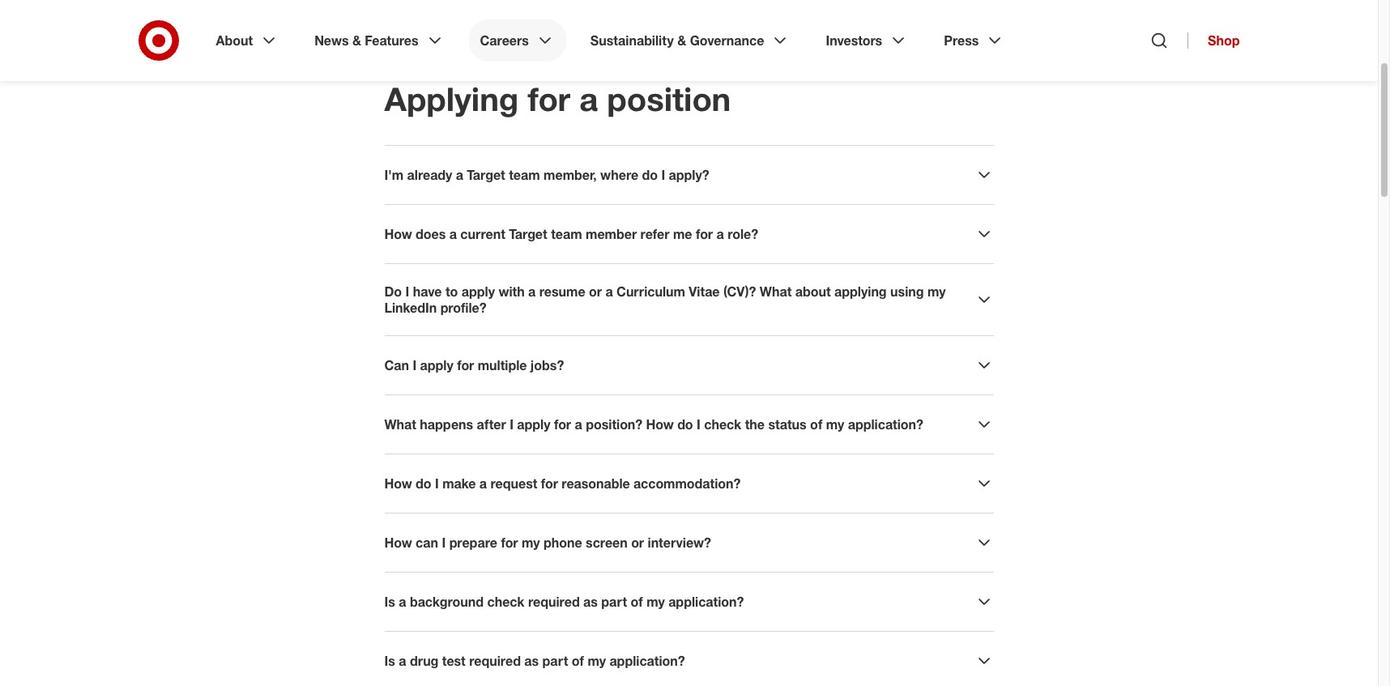 Task type: locate. For each thing, give the bounding box(es) containing it.
i'm
[[385, 167, 404, 183]]

the
[[745, 417, 765, 433]]

how for how does a current target team member refer me for a role?
[[385, 226, 412, 242]]

0 vertical spatial required
[[528, 594, 580, 610]]

as
[[584, 594, 598, 610], [525, 653, 539, 669]]

& for sustainability
[[678, 32, 687, 49]]

1 vertical spatial target
[[509, 226, 548, 242]]

1 horizontal spatial apply
[[462, 284, 495, 300]]

investors
[[826, 32, 883, 49]]

1 vertical spatial part
[[543, 653, 568, 669]]

for left multiple
[[457, 357, 474, 374]]

have
[[413, 284, 442, 300]]

0 horizontal spatial what
[[385, 417, 417, 433]]

for
[[528, 79, 571, 118], [696, 226, 713, 242], [457, 357, 474, 374], [554, 417, 571, 433], [541, 476, 558, 492], [501, 535, 518, 551]]

2 vertical spatial of
[[572, 653, 584, 669]]

team
[[509, 167, 540, 183], [551, 226, 582, 242]]

shop link
[[1188, 32, 1240, 49]]

is left the drug
[[385, 653, 395, 669]]

how
[[385, 226, 412, 242], [646, 417, 674, 433], [385, 476, 412, 492], [385, 535, 412, 551]]

1 horizontal spatial required
[[528, 594, 580, 610]]

required down how can i prepare for my phone screen or interview?
[[528, 594, 580, 610]]

apply right after
[[517, 417, 551, 433]]

screen
[[586, 535, 628, 551]]

(cv)?
[[724, 284, 756, 300]]

1 horizontal spatial check
[[704, 417, 742, 433]]

target right already
[[467, 167, 506, 183]]

0 horizontal spatial check
[[487, 594, 525, 610]]

apply?
[[669, 167, 710, 183]]

required right test
[[469, 653, 521, 669]]

team left member
[[551, 226, 582, 242]]

resume
[[540, 284, 586, 300]]

is inside is a drug test required as part of my application? dropdown button
[[385, 653, 395, 669]]

as for test
[[525, 653, 539, 669]]

or right 'screen'
[[632, 535, 644, 551]]

i
[[662, 167, 666, 183], [406, 284, 410, 300], [413, 357, 417, 374], [510, 417, 514, 433], [697, 417, 701, 433], [435, 476, 439, 492], [442, 535, 446, 551]]

1 is from the top
[[385, 594, 395, 610]]

& right news
[[353, 32, 361, 49]]

check left the
[[704, 417, 742, 433]]

how left can
[[385, 535, 412, 551]]

member,
[[544, 167, 597, 183]]

is for is a drug test required as part of my application?
[[385, 653, 395, 669]]

target
[[467, 167, 506, 183], [509, 226, 548, 242]]

target inside i'm already a target team member, where do i apply? dropdown button
[[467, 167, 506, 183]]

a left curriculum
[[606, 284, 613, 300]]

about link
[[205, 19, 290, 62]]

can
[[416, 535, 439, 551]]

required
[[528, 594, 580, 610], [469, 653, 521, 669]]

for left position?
[[554, 417, 571, 433]]

features
[[365, 32, 419, 49]]

or
[[589, 284, 602, 300], [632, 535, 644, 551]]

using
[[891, 284, 924, 300]]

0 vertical spatial part
[[602, 594, 627, 610]]

target right current
[[509, 226, 548, 242]]

1 horizontal spatial &
[[678, 32, 687, 49]]

0 vertical spatial what
[[760, 284, 792, 300]]

is a drug test required as part of my application? button
[[385, 652, 994, 671]]

1 horizontal spatial or
[[632, 535, 644, 551]]

position
[[607, 79, 731, 118]]

prepare
[[450, 535, 498, 551]]

my down is a background check required as part of my application?
[[588, 653, 606, 669]]

my right status at the bottom
[[826, 417, 845, 433]]

how left make
[[385, 476, 412, 492]]

what inside do i have to apply with a resume or a curriculum vitae (cv)? what about applying using my linkedin profile?
[[760, 284, 792, 300]]

0 vertical spatial do
[[642, 167, 658, 183]]

apply for have
[[462, 284, 495, 300]]

do up accommodation?
[[678, 417, 693, 433]]

of right status at the bottom
[[811, 417, 823, 433]]

how right position?
[[646, 417, 674, 433]]

a right already
[[456, 167, 463, 183]]

how for how can i prepare for my phone screen or interview?
[[385, 535, 412, 551]]

2 horizontal spatial of
[[811, 417, 823, 433]]

1 vertical spatial required
[[469, 653, 521, 669]]

is left "background"
[[385, 594, 395, 610]]

what right (cv)?
[[760, 284, 792, 300]]

i'm already a target team member, where do i apply? button
[[385, 165, 994, 185]]

2 vertical spatial application?
[[610, 653, 685, 669]]

drug
[[410, 653, 439, 669]]

part down 'screen'
[[602, 594, 627, 610]]

press
[[944, 32, 979, 49]]

how do i make a request for reasonable accommodation?
[[385, 476, 741, 492]]

& left governance
[[678, 32, 687, 49]]

a left "background"
[[399, 594, 406, 610]]

2 horizontal spatial apply
[[517, 417, 551, 433]]

0 horizontal spatial part
[[543, 653, 568, 669]]

as down is a background check required as part of my application?
[[525, 653, 539, 669]]

for down careers link
[[528, 79, 571, 118]]

member
[[586, 226, 637, 242]]

check right "background"
[[487, 594, 525, 610]]

multiple
[[478, 357, 527, 374]]

how left does
[[385, 226, 412, 242]]

or inside do i have to apply with a resume or a curriculum vitae (cv)? what about applying using my linkedin profile?
[[589, 284, 602, 300]]

2 vertical spatial apply
[[517, 417, 551, 433]]

sustainability & governance link
[[579, 19, 802, 62]]

apply right the to
[[462, 284, 495, 300]]

do
[[385, 284, 402, 300]]

careers
[[480, 32, 529, 49]]

0 horizontal spatial target
[[467, 167, 506, 183]]

0 vertical spatial is
[[385, 594, 395, 610]]

1 horizontal spatial target
[[509, 226, 548, 242]]

1 vertical spatial as
[[525, 653, 539, 669]]

application?
[[848, 417, 924, 433], [669, 594, 744, 610], [610, 653, 685, 669]]

does
[[416, 226, 446, 242]]

as down 'screen'
[[584, 594, 598, 610]]

reasonable
[[562, 476, 630, 492]]

1 & from the left
[[353, 32, 361, 49]]

of
[[811, 417, 823, 433], [631, 594, 643, 610], [572, 653, 584, 669]]

position?
[[586, 417, 643, 433]]

do left make
[[416, 476, 432, 492]]

current
[[461, 226, 506, 242]]

0 vertical spatial check
[[704, 417, 742, 433]]

what
[[760, 284, 792, 300], [385, 417, 417, 433]]

of down is a background check required as part of my application?
[[572, 653, 584, 669]]

how can i prepare for my phone screen or interview?
[[385, 535, 712, 551]]

about
[[796, 284, 831, 300]]

0 vertical spatial apply
[[462, 284, 495, 300]]

for right request on the left bottom of page
[[541, 476, 558, 492]]

is inside is a background check required as part of my application? dropdown button
[[385, 594, 395, 610]]

can i apply for multiple jobs?
[[385, 357, 564, 374]]

what left happens
[[385, 417, 417, 433]]

1 vertical spatial do
[[678, 417, 693, 433]]

1 vertical spatial of
[[631, 594, 643, 610]]

after
[[477, 417, 506, 433]]

2 vertical spatial do
[[416, 476, 432, 492]]

or right resume on the left top of page
[[589, 284, 602, 300]]

apply right can
[[420, 357, 454, 374]]

is a drug test required as part of my application?
[[385, 653, 685, 669]]

a right does
[[450, 226, 457, 242]]

1 horizontal spatial part
[[602, 594, 627, 610]]

part
[[602, 594, 627, 610], [543, 653, 568, 669]]

0 vertical spatial as
[[584, 594, 598, 610]]

0 vertical spatial or
[[589, 284, 602, 300]]

1 vertical spatial check
[[487, 594, 525, 610]]

me
[[673, 226, 693, 242]]

0 horizontal spatial required
[[469, 653, 521, 669]]

0 horizontal spatial of
[[572, 653, 584, 669]]

do right where
[[642, 167, 658, 183]]

&
[[353, 32, 361, 49], [678, 32, 687, 49]]

0 vertical spatial team
[[509, 167, 540, 183]]

of down the how can i prepare for my phone screen or interview? dropdown button
[[631, 594, 643, 610]]

apply for after
[[517, 417, 551, 433]]

1 horizontal spatial as
[[584, 594, 598, 610]]

my right using
[[928, 284, 946, 300]]

1 vertical spatial apply
[[420, 357, 454, 374]]

for right prepare
[[501, 535, 518, 551]]

curriculum
[[617, 284, 686, 300]]

1 vertical spatial or
[[632, 535, 644, 551]]

1 vertical spatial application?
[[669, 594, 744, 610]]

do
[[642, 167, 658, 183], [678, 417, 693, 433], [416, 476, 432, 492]]

part for check
[[602, 594, 627, 610]]

team left member,
[[509, 167, 540, 183]]

apply
[[462, 284, 495, 300], [420, 357, 454, 374], [517, 417, 551, 433]]

0 horizontal spatial as
[[525, 653, 539, 669]]

1 horizontal spatial what
[[760, 284, 792, 300]]

about
[[216, 32, 253, 49]]

of for is a background check required as part of my application?
[[631, 594, 643, 610]]

0 horizontal spatial or
[[589, 284, 602, 300]]

2 & from the left
[[678, 32, 687, 49]]

check
[[704, 417, 742, 433], [487, 594, 525, 610]]

my
[[928, 284, 946, 300], [826, 417, 845, 433], [522, 535, 540, 551], [647, 594, 665, 610], [588, 653, 606, 669]]

0 horizontal spatial &
[[353, 32, 361, 49]]

apply inside do i have to apply with a resume or a curriculum vitae (cv)? what about applying using my linkedin profile?
[[462, 284, 495, 300]]

1 vertical spatial is
[[385, 653, 395, 669]]

part down is a background check required as part of my application?
[[543, 653, 568, 669]]

1 vertical spatial team
[[551, 226, 582, 242]]

1 horizontal spatial of
[[631, 594, 643, 610]]

linkedin
[[385, 300, 437, 316]]

a
[[580, 79, 598, 118], [456, 167, 463, 183], [450, 226, 457, 242], [717, 226, 724, 242], [528, 284, 536, 300], [606, 284, 613, 300], [575, 417, 582, 433], [480, 476, 487, 492], [399, 594, 406, 610], [399, 653, 406, 669]]

a right with
[[528, 284, 536, 300]]

2 is from the top
[[385, 653, 395, 669]]

1 vertical spatial what
[[385, 417, 417, 433]]

0 vertical spatial target
[[467, 167, 506, 183]]

my down interview?
[[647, 594, 665, 610]]

as for check
[[584, 594, 598, 610]]



Task type: vqa. For each thing, say whether or not it's contained in the screenshot.
on
no



Task type: describe. For each thing, give the bounding box(es) containing it.
0 horizontal spatial apply
[[420, 357, 454, 374]]

1 horizontal spatial do
[[642, 167, 658, 183]]

& for news
[[353, 32, 361, 49]]

careers link
[[469, 19, 566, 62]]

sustainability
[[591, 32, 674, 49]]

a left the role?
[[717, 226, 724, 242]]

part for test
[[543, 653, 568, 669]]

how does a current target team member refer me for a role? button
[[385, 224, 994, 244]]

what happens after i apply for a position? how do i check the status of my application? button
[[385, 415, 994, 434]]

is a background check required as part of my application? button
[[385, 592, 994, 612]]

is a background check required as part of my application?
[[385, 594, 744, 610]]

or for resume
[[589, 284, 602, 300]]

vitae
[[689, 284, 720, 300]]

interview?
[[648, 535, 712, 551]]

can
[[385, 357, 409, 374]]

how for how do i make a request for reasonable accommodation?
[[385, 476, 412, 492]]

applying
[[835, 284, 887, 300]]

happens
[[420, 417, 473, 433]]

application? for is a background check required as part of my application?
[[669, 594, 744, 610]]

where
[[601, 167, 639, 183]]

0 vertical spatial application?
[[848, 417, 924, 433]]

2 horizontal spatial do
[[678, 417, 693, 433]]

status
[[769, 417, 807, 433]]

i'm already a target team member, where do i apply?
[[385, 167, 710, 183]]

request
[[491, 476, 538, 492]]

0 horizontal spatial do
[[416, 476, 432, 492]]

a right make
[[480, 476, 487, 492]]

a left position?
[[575, 417, 582, 433]]

for right me
[[696, 226, 713, 242]]

shop
[[1208, 32, 1240, 49]]

my inside do i have to apply with a resume or a curriculum vitae (cv)? what about applying using my linkedin profile?
[[928, 284, 946, 300]]

profile?
[[441, 300, 487, 316]]

required for test
[[469, 653, 521, 669]]

0 vertical spatial of
[[811, 417, 823, 433]]

press link
[[933, 19, 1017, 62]]

how can i prepare for my phone screen or interview? button
[[385, 533, 994, 553]]

do i have to apply with a resume or a curriculum vitae (cv)? what about applying using my linkedin profile?
[[385, 284, 946, 316]]

make
[[443, 476, 476, 492]]

what happens after i apply for a position? how do i check the status of my application?
[[385, 417, 924, 433]]

i inside do i have to apply with a resume or a curriculum vitae (cv)? what about applying using my linkedin profile?
[[406, 284, 410, 300]]

news & features link
[[303, 19, 456, 62]]

target inside how does a current target team member refer me for a role? dropdown button
[[509, 226, 548, 242]]

news
[[315, 32, 349, 49]]

background
[[410, 594, 484, 610]]

do i have to apply with a resume or a curriculum vitae (cv)? what about applying using my linkedin profile? button
[[385, 284, 994, 316]]

or for screen
[[632, 535, 644, 551]]

test
[[442, 653, 466, 669]]

applying for a position
[[385, 79, 731, 118]]

0 horizontal spatial team
[[509, 167, 540, 183]]

governance
[[690, 32, 765, 49]]

how do i make a request for reasonable accommodation? button
[[385, 474, 994, 494]]

jobs?
[[531, 357, 564, 374]]

can i apply for multiple jobs? button
[[385, 356, 994, 375]]

1 horizontal spatial team
[[551, 226, 582, 242]]

sustainability & governance
[[591, 32, 765, 49]]

to
[[446, 284, 458, 300]]

role?
[[728, 226, 759, 242]]

is for is a background check required as part of my application?
[[385, 594, 395, 610]]

a down 'sustainability'
[[580, 79, 598, 118]]

applying
[[385, 79, 519, 118]]

of for is a drug test required as part of my application?
[[572, 653, 584, 669]]

accommodation?
[[634, 476, 741, 492]]

a left the drug
[[399, 653, 406, 669]]

my left phone
[[522, 535, 540, 551]]

refer
[[641, 226, 670, 242]]

investors link
[[815, 19, 920, 62]]

how does a current target team member refer me for a role?
[[385, 226, 759, 242]]

with
[[499, 284, 525, 300]]

news & features
[[315, 32, 419, 49]]

phone
[[544, 535, 582, 551]]

required for check
[[528, 594, 580, 610]]

already
[[407, 167, 452, 183]]

application? for is a drug test required as part of my application?
[[610, 653, 685, 669]]



